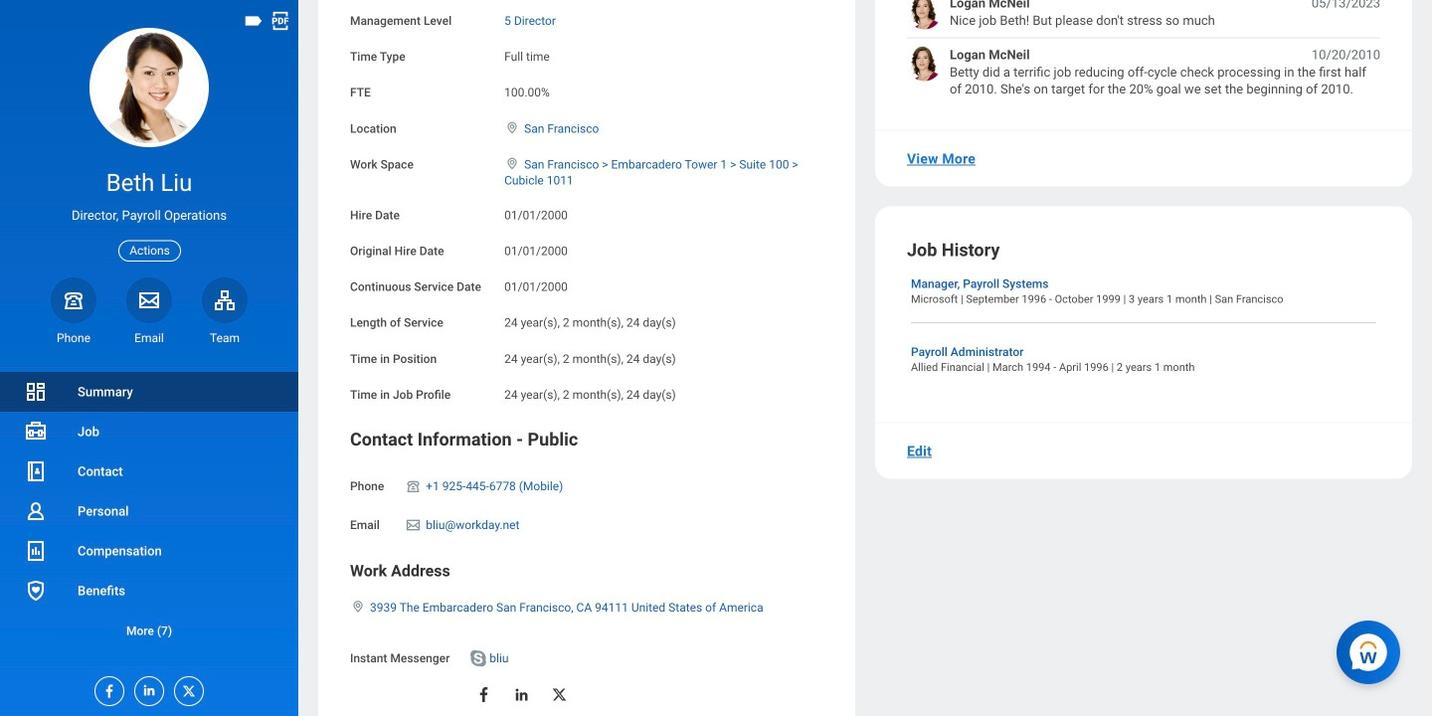 Task type: vqa. For each thing, say whether or not it's contained in the screenshot.
caret down ICON
no



Task type: locate. For each thing, give the bounding box(es) containing it.
1 employee's photo (logan mcneil) image from the top
[[907, 0, 942, 29]]

phone image
[[60, 288, 88, 312]]

full time element
[[504, 46, 550, 64]]

x image
[[175, 677, 197, 699]]

linkedin image left "social media x" image
[[513, 686, 530, 703]]

employee's photo (logan mcneil) image
[[907, 0, 942, 29], [907, 46, 942, 81]]

1 location image from the top
[[504, 121, 520, 135]]

group
[[350, 428, 824, 716]]

location image
[[504, 121, 520, 135], [504, 157, 520, 170]]

list
[[907, 0, 1381, 98], [0, 372, 298, 650]]

0 vertical spatial employee's photo (logan mcneil) image
[[907, 0, 942, 29]]

0 horizontal spatial linkedin image
[[135, 677, 157, 698]]

summary image
[[24, 380, 48, 404]]

team beth liu element
[[202, 330, 248, 346]]

1 horizontal spatial list
[[907, 0, 1381, 98]]

2 employee's photo (logan mcneil) image from the top
[[907, 46, 942, 81]]

linkedin image
[[135, 677, 157, 698], [513, 686, 530, 703]]

phone beth liu element
[[51, 330, 96, 346]]

1 vertical spatial list
[[0, 372, 298, 650]]

linkedin image right facebook image
[[135, 677, 157, 698]]

navigation pane region
[[0, 0, 298, 716]]

1 vertical spatial location image
[[504, 157, 520, 170]]

0 vertical spatial location image
[[504, 121, 520, 135]]

contact image
[[24, 460, 48, 483]]

1 horizontal spatial linkedin image
[[513, 686, 530, 703]]

social media x image
[[550, 686, 568, 703]]

view team image
[[213, 288, 237, 312]]

personal image
[[24, 499, 48, 523]]

1 vertical spatial employee's photo (logan mcneil) image
[[907, 46, 942, 81]]

tag image
[[243, 10, 265, 32]]

location image
[[350, 600, 366, 614]]

job image
[[24, 420, 48, 444]]



Task type: describe. For each thing, give the bounding box(es) containing it.
facebook image
[[95, 677, 117, 699]]

phone image
[[404, 478, 422, 494]]

skype image
[[468, 649, 488, 669]]

mail image
[[137, 288, 161, 312]]

facebook image
[[475, 686, 493, 703]]

0 horizontal spatial list
[[0, 372, 298, 650]]

benefits image
[[24, 579, 48, 603]]

2 location image from the top
[[504, 157, 520, 170]]

0 vertical spatial list
[[907, 0, 1381, 98]]

view printable version (pdf) image
[[270, 10, 291, 32]]

mail image
[[404, 517, 422, 533]]

email beth liu element
[[126, 330, 172, 346]]

compensation image
[[24, 539, 48, 563]]



